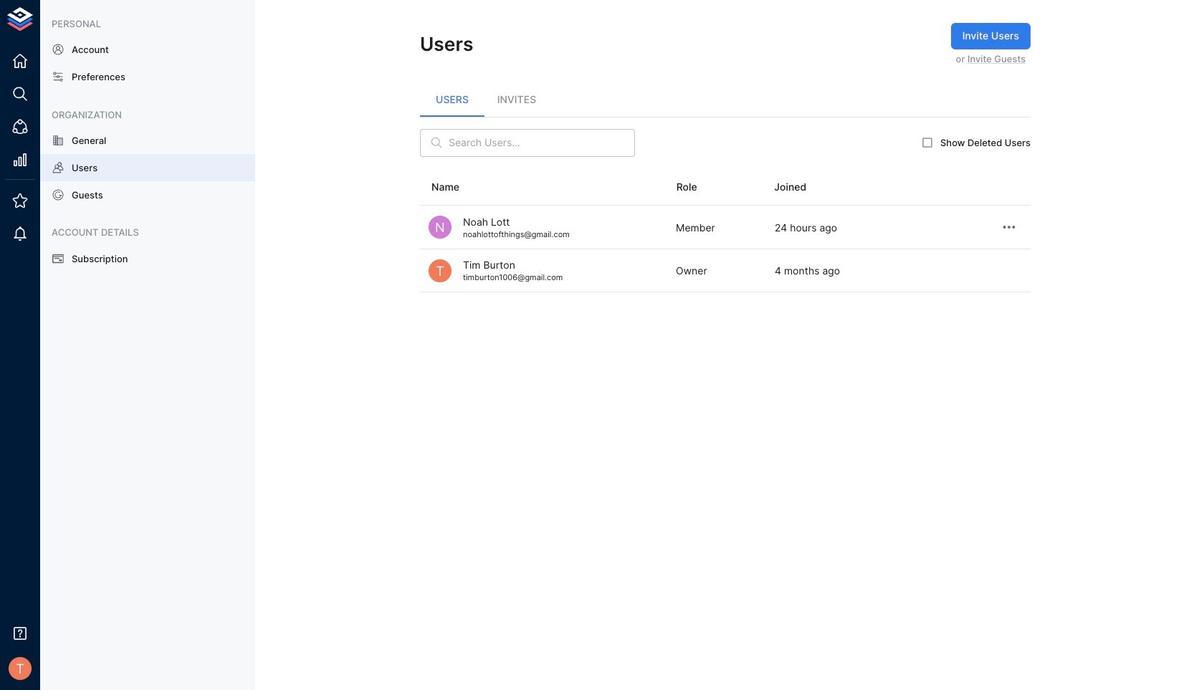 Task type: locate. For each thing, give the bounding box(es) containing it.
tab list
[[420, 82, 1031, 117]]

Search Users... text field
[[449, 129, 635, 157]]



Task type: vqa. For each thing, say whether or not it's contained in the screenshot.
tooltip at the right
no



